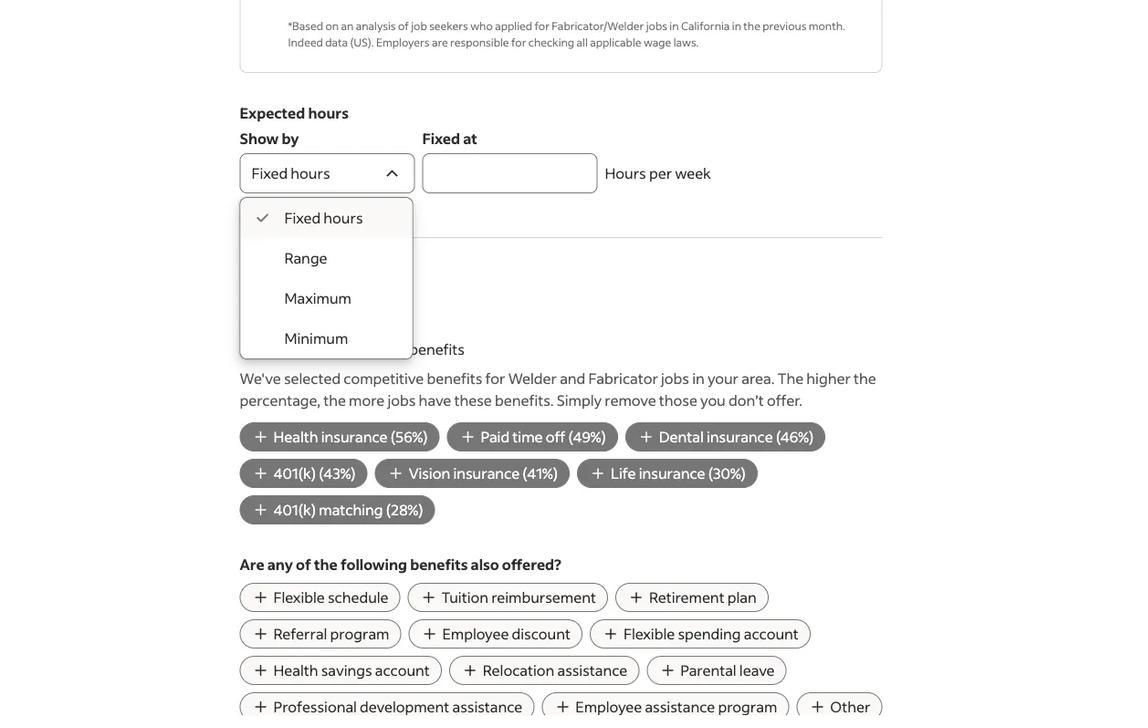 Task type: locate. For each thing, give the bounding box(es) containing it.
0 horizontal spatial of
[[296, 556, 311, 575]]

401(k) (43%)
[[273, 465, 356, 483]]

insurance down more
[[321, 428, 388, 447]]

2 horizontal spatial in
[[732, 19, 741, 33]]

0 vertical spatial flexible
[[273, 589, 325, 608]]

the
[[744, 19, 761, 33], [854, 370, 876, 389], [323, 392, 346, 410], [314, 556, 338, 575]]

hours down fixed hours dropdown button
[[324, 209, 363, 228]]

relocation assistance
[[483, 662, 628, 681]]

1 vertical spatial of
[[296, 556, 311, 575]]

0 vertical spatial jobs
[[646, 19, 667, 33]]

tuition
[[442, 589, 488, 608]]

matching
[[319, 501, 383, 520]]

health down referral
[[273, 662, 318, 681]]

0 horizontal spatial flexible
[[273, 589, 325, 608]]

2 vertical spatial hours
[[324, 209, 363, 228]]

fixed left the at on the left of the page
[[422, 130, 460, 148]]

(49%)
[[568, 428, 606, 447]]

health down percentage,
[[273, 428, 318, 447]]

any
[[267, 556, 293, 575]]

2 401(k) from the top
[[273, 501, 316, 520]]

insurance down the dental
[[639, 465, 705, 483]]

plan
[[728, 589, 757, 608]]

1 vertical spatial competitive
[[344, 370, 424, 389]]

selected
[[284, 370, 341, 389]]

1 vertical spatial flexible
[[624, 625, 675, 644]]

employers
[[376, 35, 430, 49]]

benefits up have
[[409, 341, 465, 359]]

2 vertical spatial jobs
[[388, 392, 416, 410]]

schedule
[[328, 589, 389, 608]]

flexible up referral
[[273, 589, 325, 608]]

percentage,
[[240, 392, 320, 410]]

jobs up those
[[661, 370, 689, 389]]

of right any
[[296, 556, 311, 575]]

jobs
[[646, 19, 667, 33], [661, 370, 689, 389], [388, 392, 416, 410]]

2 health from the top
[[273, 662, 318, 681]]

fixed
[[422, 130, 460, 148], [252, 164, 288, 183], [284, 209, 321, 228]]

account right savings
[[375, 662, 430, 681]]

401(k) down 401(k) (43%)
[[273, 501, 316, 520]]

fixed hours inside the fixed hours 'option'
[[284, 209, 363, 228]]

1 horizontal spatial for
[[511, 35, 526, 49]]

parental leave
[[681, 662, 775, 681]]

fixed hours up range
[[284, 209, 363, 228]]

reimbursement
[[491, 589, 596, 608]]

are
[[240, 556, 264, 575]]

those
[[659, 392, 698, 410]]

fixed inside the fixed hours 'option'
[[284, 209, 321, 228]]

more
[[349, 392, 385, 410]]

also
[[471, 556, 499, 575]]

parental
[[681, 662, 737, 681]]

for up the checking
[[535, 19, 550, 33]]

0 vertical spatial competitive
[[326, 341, 406, 359]]

for up these
[[485, 370, 505, 389]]

1 horizontal spatial of
[[398, 19, 409, 33]]

insurance
[[321, 428, 388, 447], [707, 428, 773, 447], [453, 465, 520, 483], [639, 465, 705, 483]]

relocation
[[483, 662, 554, 681]]

401(k) left (43%)
[[273, 465, 316, 483]]

insurance down don't
[[707, 428, 773, 447]]

health for health savings account
[[273, 662, 318, 681]]

in up laws.
[[670, 19, 679, 33]]

range
[[284, 249, 327, 268]]

on
[[325, 19, 339, 33]]

0 horizontal spatial for
[[485, 370, 505, 389]]

2 vertical spatial for
[[485, 370, 505, 389]]

employee discount
[[442, 625, 571, 644]]

in right the california
[[732, 19, 741, 33]]

0 vertical spatial fixed hours
[[252, 164, 330, 183]]

of
[[398, 19, 409, 33], [296, 556, 311, 575]]

offered?
[[502, 556, 561, 575]]

1 vertical spatial for
[[511, 35, 526, 49]]

tip : use competitive benefits
[[269, 341, 465, 359]]

0 vertical spatial health
[[273, 428, 318, 447]]

applicable
[[590, 35, 641, 49]]

remove
[[605, 392, 656, 410]]

applied
[[495, 19, 532, 33]]

0 horizontal spatial in
[[670, 19, 679, 33]]

0 vertical spatial account
[[744, 625, 799, 644]]

assistance
[[557, 662, 628, 681]]

data
[[325, 35, 348, 49]]

1 horizontal spatial account
[[744, 625, 799, 644]]

maximum
[[284, 289, 351, 308]]

0 vertical spatial for
[[535, 19, 550, 33]]

hours
[[308, 104, 349, 123], [291, 164, 330, 183], [324, 209, 363, 228]]

0 vertical spatial of
[[398, 19, 409, 33]]

0 vertical spatial hours
[[308, 104, 349, 123]]

2 horizontal spatial for
[[535, 19, 550, 33]]

account
[[744, 625, 799, 644], [375, 662, 430, 681]]

health for health insurance (56%)
[[273, 428, 318, 447]]

of left job
[[398, 19, 409, 33]]

paid time off (49%)
[[481, 428, 606, 447]]

dental
[[659, 428, 704, 447]]

account up the leave
[[744, 625, 799, 644]]

following
[[341, 556, 407, 575]]

1 vertical spatial hours
[[291, 164, 330, 183]]

insurance for (46%)
[[707, 428, 773, 447]]

jobs left have
[[388, 392, 416, 410]]

1 vertical spatial fixed hours
[[284, 209, 363, 228]]

leave
[[739, 662, 775, 681]]

the right "higher"
[[854, 370, 876, 389]]

fixed hours
[[252, 164, 330, 183], [284, 209, 363, 228]]

for down applied
[[511, 35, 526, 49]]

fixed down show by
[[252, 164, 288, 183]]

1 horizontal spatial in
[[692, 370, 705, 389]]

benefits inside we've selected competitive benefits for welder and fabricator jobs in your area. the higher the percentage, the more jobs have these benefits. simply remove those you don't offer.
[[427, 370, 482, 389]]

1 401(k) from the top
[[273, 465, 316, 483]]

hours right "expected"
[[308, 104, 349, 123]]

fixed hours down by
[[252, 164, 330, 183]]

in
[[670, 19, 679, 33], [732, 19, 741, 33], [692, 370, 705, 389]]

benefits up tuition
[[410, 556, 468, 575]]

jobs up the wage
[[646, 19, 667, 33]]

hours down by
[[291, 164, 330, 183]]

1 vertical spatial health
[[273, 662, 318, 681]]

spending
[[678, 625, 741, 644]]

expected
[[240, 104, 305, 123]]

referral
[[273, 625, 327, 644]]

savings
[[321, 662, 372, 681]]

responsible
[[450, 35, 509, 49]]

at
[[463, 130, 477, 148]]

0 horizontal spatial account
[[375, 662, 430, 681]]

Fixed at field
[[422, 154, 598, 194]]

2 vertical spatial fixed
[[284, 209, 321, 228]]

flexible down the retirement at the right bottom of the page
[[624, 625, 675, 644]]

fixed up range
[[284, 209, 321, 228]]

0 vertical spatial 401(k)
[[273, 465, 316, 483]]

1 health from the top
[[273, 428, 318, 447]]

1 horizontal spatial flexible
[[624, 625, 675, 644]]

fixed inside fixed hours dropdown button
[[252, 164, 288, 183]]

time
[[513, 428, 543, 447]]

insurance down paid
[[453, 465, 520, 483]]

1 vertical spatial 401(k)
[[273, 501, 316, 520]]

1 vertical spatial account
[[375, 662, 430, 681]]

insurance for (30%)
[[639, 465, 705, 483]]

:
[[291, 341, 295, 359]]

fabricator
[[589, 370, 658, 389]]

health savings account
[[273, 662, 430, 681]]

1 vertical spatial benefits
[[427, 370, 482, 389]]

in left your
[[692, 370, 705, 389]]

hours inside dropdown button
[[291, 164, 330, 183]]

the left previous
[[744, 19, 761, 33]]

jobs inside *based on an analysis of job seekers who applied for fabricator/welder jobs in california in the previous month. indeed data (us). employers are responsible for checking all applicable wage laws.
[[646, 19, 667, 33]]

simply
[[557, 392, 602, 410]]

fixed hours inside fixed hours dropdown button
[[252, 164, 330, 183]]

life
[[611, 465, 636, 483]]

per
[[649, 164, 672, 183]]

0 vertical spatial fixed
[[422, 130, 460, 148]]

show
[[240, 130, 279, 148]]

analysis
[[356, 19, 396, 33]]

benefits up these
[[427, 370, 482, 389]]

expected hours
[[240, 104, 349, 123]]

fixed hours button
[[240, 154, 415, 194]]

fabricator/welder
[[552, 19, 644, 33]]

1 vertical spatial fixed
[[252, 164, 288, 183]]



Task type: describe. For each thing, give the bounding box(es) containing it.
health insurance (56%)
[[273, 428, 428, 447]]

(28%)
[[386, 501, 423, 520]]

week
[[675, 164, 711, 183]]

hours inside 'option'
[[324, 209, 363, 228]]

discount
[[512, 625, 571, 644]]

are any of the following benefits also offered?
[[240, 556, 561, 575]]

flexible for flexible schedule
[[273, 589, 325, 608]]

minimum
[[284, 330, 348, 348]]

(43%)
[[319, 465, 356, 483]]

(us).
[[350, 35, 374, 49]]

1 vertical spatial jobs
[[661, 370, 689, 389]]

an
[[341, 19, 354, 33]]

benefits
[[240, 284, 313, 308]]

checking
[[529, 35, 574, 49]]

benefits.
[[495, 392, 554, 410]]

retirement
[[649, 589, 725, 608]]

life insurance (30%)
[[611, 465, 746, 483]]

previous
[[763, 19, 807, 33]]

we've selected competitive benefits for welder and fabricator jobs in your area. the higher the percentage, the more jobs have these benefits. simply remove those you don't offer.
[[240, 370, 876, 410]]

the up flexible schedule
[[314, 556, 338, 575]]

indeed
[[288, 35, 323, 49]]

account for flexible spending account
[[744, 625, 799, 644]]

of inside *based on an analysis of job seekers who applied for fabricator/welder jobs in california in the previous month. indeed data (us). employers are responsible for checking all applicable wage laws.
[[398, 19, 409, 33]]

in inside we've selected competitive benefits for welder and fabricator jobs in your area. the higher the percentage, the more jobs have these benefits. simply remove those you don't offer.
[[692, 370, 705, 389]]

laws.
[[674, 35, 699, 49]]

your
[[708, 370, 739, 389]]

california
[[681, 19, 730, 33]]

tuition reimbursement
[[442, 589, 596, 608]]

seekers
[[429, 19, 468, 33]]

the down selected
[[323, 392, 346, 410]]

have
[[419, 392, 451, 410]]

vision
[[409, 465, 450, 483]]

flexible schedule
[[273, 589, 389, 608]]

401(k) for 401(k) matching (28%)
[[273, 501, 316, 520]]

are
[[432, 35, 448, 49]]

use
[[298, 341, 323, 359]]

flexible for flexible spending account
[[624, 625, 675, 644]]

insurance for (56%)
[[321, 428, 388, 447]]

don't
[[729, 392, 764, 410]]

hours per week
[[605, 164, 711, 183]]

the inside *based on an analysis of job seekers who applied for fabricator/welder jobs in california in the previous month. indeed data (us). employers are responsible for checking all applicable wage laws.
[[744, 19, 761, 33]]

show by
[[240, 130, 299, 148]]

who
[[470, 19, 493, 33]]

401(k) for 401(k) (43%)
[[273, 465, 316, 483]]

offer.
[[767, 392, 803, 410]]

these
[[454, 392, 492, 410]]

(41%)
[[523, 465, 558, 483]]

wage
[[644, 35, 671, 49]]

paid
[[481, 428, 510, 447]]

(56%)
[[391, 428, 428, 447]]

job
[[411, 19, 427, 33]]

fixed hours option
[[241, 199, 412, 239]]

*based
[[288, 19, 323, 33]]

(30%)
[[708, 465, 746, 483]]

0 vertical spatial benefits
[[409, 341, 465, 359]]

account for health savings account
[[375, 662, 430, 681]]

by
[[282, 130, 299, 148]]

we've
[[240, 370, 281, 389]]

dental insurance (46%)
[[659, 428, 814, 447]]

2 vertical spatial benefits
[[410, 556, 468, 575]]

you
[[700, 392, 726, 410]]

area.
[[742, 370, 775, 389]]

competitive inside we've selected competitive benefits for welder and fabricator jobs in your area. the higher the percentage, the more jobs have these benefits. simply remove those you don't offer.
[[344, 370, 424, 389]]

fixed at
[[422, 130, 477, 148]]

insurance for (41%)
[[453, 465, 520, 483]]

show by list box
[[241, 199, 412, 359]]

(46%)
[[776, 428, 814, 447]]

hours
[[605, 164, 646, 183]]

retirement plan
[[649, 589, 757, 608]]

month.
[[809, 19, 845, 33]]

the
[[778, 370, 804, 389]]

employee
[[442, 625, 509, 644]]

flexible spending account
[[624, 625, 799, 644]]

referral program
[[273, 625, 389, 644]]

for inside we've selected competitive benefits for welder and fabricator jobs in your area. the higher the percentage, the more jobs have these benefits. simply remove those you don't offer.
[[485, 370, 505, 389]]

all
[[577, 35, 588, 49]]

welder
[[508, 370, 557, 389]]

vision insurance (41%)
[[409, 465, 558, 483]]

program
[[330, 625, 389, 644]]

tip
[[269, 341, 291, 359]]



Task type: vqa. For each thing, say whether or not it's contained in the screenshot.
insurance for (30%)
yes



